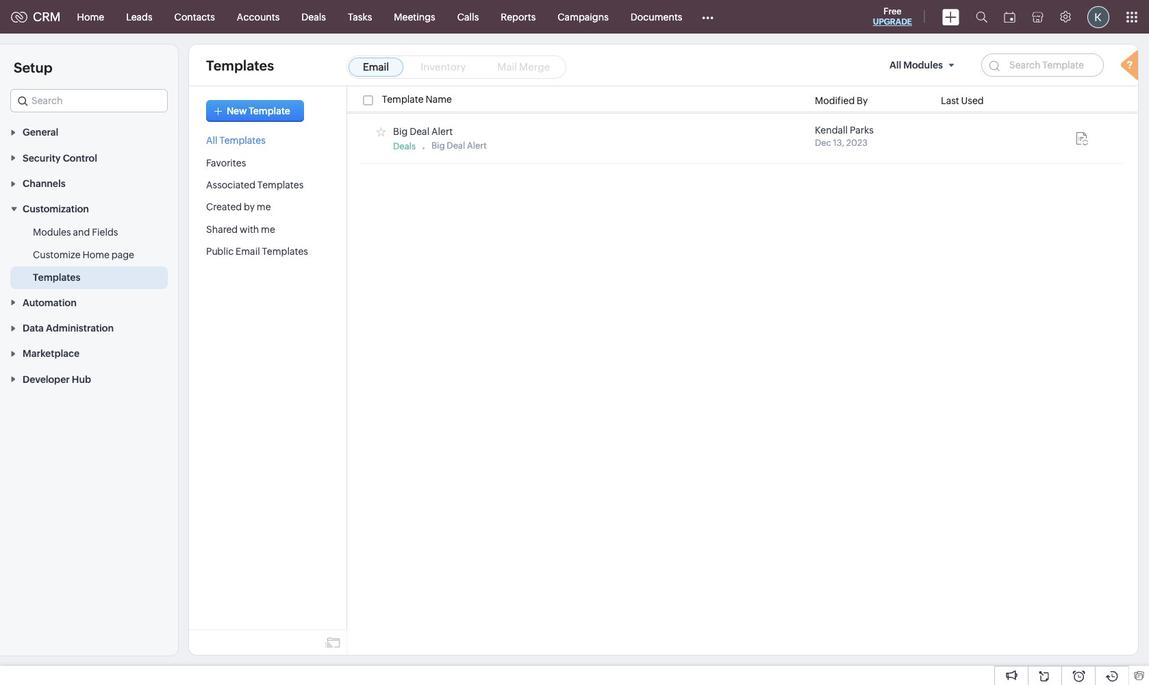 Task type: describe. For each thing, give the bounding box(es) containing it.
meetings
[[394, 11, 436, 22]]

profile element
[[1080, 0, 1118, 33]]

accounts
[[237, 11, 280, 22]]

automation button
[[0, 289, 178, 315]]

templates up created by me
[[258, 180, 304, 191]]

public email templates link
[[206, 246, 308, 257]]

modified
[[815, 95, 855, 106]]

with
[[240, 224, 259, 235]]

search image
[[977, 11, 988, 23]]

data administration
[[23, 323, 114, 334]]

templates down shared with me
[[262, 246, 308, 257]]

0 horizontal spatial deal
[[410, 126, 430, 137]]

calls link
[[447, 0, 490, 33]]

public email templates
[[206, 246, 308, 257]]

marketplace
[[23, 348, 80, 359]]

templates up favorites
[[220, 135, 266, 146]]

Other Modules field
[[694, 6, 723, 28]]

1 horizontal spatial deals
[[393, 141, 416, 151]]

accounts link
[[226, 0, 291, 33]]

campaigns
[[558, 11, 609, 22]]

0 vertical spatial deals
[[302, 11, 326, 22]]

security control button
[[0, 145, 178, 170]]

last
[[942, 95, 960, 106]]

data
[[23, 323, 44, 334]]

profile image
[[1088, 6, 1110, 28]]

1 horizontal spatial email
[[363, 61, 389, 73]]

create menu image
[[943, 9, 960, 25]]

page
[[112, 250, 134, 261]]

create menu element
[[935, 0, 968, 33]]

documents
[[631, 11, 683, 22]]

leads
[[126, 11, 153, 22]]

Search Template text field
[[982, 53, 1105, 77]]

0 vertical spatial big deal alert
[[393, 126, 453, 137]]

created
[[206, 202, 242, 213]]

developer
[[23, 374, 70, 385]]

upgrade
[[874, 17, 913, 27]]

template inside button
[[249, 106, 291, 117]]

control
[[63, 153, 97, 164]]

kendall
[[815, 125, 849, 136]]

leads link
[[115, 0, 164, 33]]

template name
[[382, 94, 452, 105]]

home link
[[66, 0, 115, 33]]

13,
[[834, 138, 845, 148]]

home inside customization region
[[83, 250, 110, 261]]

reports link
[[490, 0, 547, 33]]

modules inside "link"
[[33, 227, 71, 238]]

general button
[[0, 119, 178, 145]]

new template button
[[206, 100, 304, 122]]

parks
[[850, 125, 874, 136]]

1 vertical spatial alert
[[467, 140, 487, 151]]

all for all modules
[[890, 60, 902, 71]]

contacts
[[174, 11, 215, 22]]

modules inside field
[[904, 60, 944, 71]]

customize
[[33, 250, 81, 261]]

data administration button
[[0, 315, 178, 341]]

automation
[[23, 297, 77, 308]]

documents link
[[620, 0, 694, 33]]

modules and fields
[[33, 227, 118, 238]]

meetings link
[[383, 0, 447, 33]]

all templates link
[[206, 135, 266, 146]]

shared
[[206, 224, 238, 235]]

1 vertical spatial big deal alert
[[432, 140, 487, 151]]

calls
[[458, 11, 479, 22]]

search element
[[968, 0, 996, 34]]

crm link
[[11, 10, 61, 24]]

all for all templates
[[206, 135, 218, 146]]

dec
[[815, 138, 832, 148]]

1 vertical spatial big
[[432, 140, 445, 151]]

customization region
[[0, 222, 178, 289]]

email link
[[349, 58, 404, 77]]

public
[[206, 246, 234, 257]]

created by me link
[[206, 202, 271, 213]]



Task type: vqa. For each thing, say whether or not it's contained in the screenshot.
the bottom The Status
no



Task type: locate. For each thing, give the bounding box(es) containing it.
template right new
[[249, 106, 291, 117]]

new template
[[227, 106, 291, 117]]

developer hub button
[[0, 366, 178, 392]]

modified by
[[815, 95, 869, 106]]

security control
[[23, 153, 97, 164]]

0 vertical spatial big
[[393, 126, 408, 137]]

2023
[[847, 138, 868, 148]]

reports
[[501, 11, 536, 22]]

favorites
[[206, 157, 246, 168]]

channels button
[[0, 170, 178, 196]]

0 vertical spatial alert
[[432, 126, 453, 137]]

modules and fields link
[[33, 226, 118, 239]]

1 vertical spatial modules
[[33, 227, 71, 238]]

all templates
[[206, 135, 266, 146]]

1 horizontal spatial deal
[[447, 140, 466, 151]]

administration
[[46, 323, 114, 334]]

customize home page link
[[33, 248, 134, 262]]

crm
[[33, 10, 61, 24]]

big deal alert down template name
[[393, 126, 453, 137]]

email down with in the left of the page
[[236, 246, 260, 257]]

me right "by"
[[257, 202, 271, 213]]

None field
[[10, 89, 168, 112]]

contacts link
[[164, 0, 226, 33]]

0 horizontal spatial all
[[206, 135, 218, 146]]

deal
[[410, 126, 430, 137], [447, 140, 466, 151]]

new
[[227, 106, 247, 117]]

fields
[[92, 227, 118, 238]]

0 vertical spatial me
[[257, 202, 271, 213]]

last used
[[942, 95, 985, 106]]

modules
[[904, 60, 944, 71], [33, 227, 71, 238]]

0 horizontal spatial template
[[249, 106, 291, 117]]

kendall parks dec 13, 2023
[[815, 125, 874, 148]]

me for shared with me
[[261, 224, 275, 235]]

alert
[[432, 126, 453, 137], [467, 140, 487, 151]]

1 vertical spatial all
[[206, 135, 218, 146]]

big deal alert down big deal alert link
[[432, 140, 487, 151]]

templates
[[206, 57, 274, 73], [220, 135, 266, 146], [258, 180, 304, 191], [262, 246, 308, 257], [33, 272, 80, 283]]

modules up "customize"
[[33, 227, 71, 238]]

me
[[257, 202, 271, 213], [261, 224, 275, 235]]

created by me
[[206, 202, 271, 213]]

0 vertical spatial modules
[[904, 60, 944, 71]]

favorites link
[[206, 157, 246, 168]]

me for created by me
[[257, 202, 271, 213]]

home down fields
[[83, 250, 110, 261]]

big deal alert link
[[393, 126, 453, 137]]

developer hub
[[23, 374, 91, 385]]

template left name
[[382, 94, 424, 105]]

all up favorites
[[206, 135, 218, 146]]

1 vertical spatial home
[[83, 250, 110, 261]]

kendall parks link
[[815, 125, 874, 136]]

and
[[73, 227, 90, 238]]

all modules
[[890, 60, 944, 71]]

tasks
[[348, 11, 372, 22]]

1 vertical spatial email
[[236, 246, 260, 257]]

0 vertical spatial email
[[363, 61, 389, 73]]

1 horizontal spatial all
[[890, 60, 902, 71]]

modules up last
[[904, 60, 944, 71]]

big
[[393, 126, 408, 137], [432, 140, 445, 151]]

deals down big deal alert link
[[393, 141, 416, 151]]

1 vertical spatial me
[[261, 224, 275, 235]]

by
[[857, 95, 869, 106]]

marketplace button
[[0, 341, 178, 366]]

channels
[[23, 178, 66, 189]]

0 vertical spatial all
[[890, 60, 902, 71]]

name
[[426, 94, 452, 105]]

deals
[[302, 11, 326, 22], [393, 141, 416, 151]]

templates inside customization region
[[33, 272, 80, 283]]

used
[[962, 95, 985, 106]]

0 horizontal spatial modules
[[33, 227, 71, 238]]

0 vertical spatial deal
[[410, 126, 430, 137]]

deal down big deal alert link
[[447, 140, 466, 151]]

shared with me
[[206, 224, 275, 235]]

security
[[23, 153, 61, 164]]

setup
[[14, 60, 52, 75]]

big deal alert
[[393, 126, 453, 137], [432, 140, 487, 151]]

campaigns link
[[547, 0, 620, 33]]

template
[[382, 94, 424, 105], [249, 106, 291, 117]]

email
[[363, 61, 389, 73], [236, 246, 260, 257]]

me right with in the left of the page
[[261, 224, 275, 235]]

associated templates link
[[206, 180, 304, 191]]

home
[[77, 11, 104, 22], [83, 250, 110, 261]]

free
[[884, 6, 902, 16]]

templates link
[[33, 271, 80, 285]]

general
[[23, 127, 58, 138]]

All Modules field
[[885, 53, 965, 77]]

deal down template name
[[410, 126, 430, 137]]

0 vertical spatial template
[[382, 94, 424, 105]]

hub
[[72, 374, 91, 385]]

1 vertical spatial template
[[249, 106, 291, 117]]

1 vertical spatial deal
[[447, 140, 466, 151]]

deals link
[[291, 0, 337, 33]]

logo image
[[11, 11, 27, 22]]

0 horizontal spatial deals
[[302, 11, 326, 22]]

0 horizontal spatial email
[[236, 246, 260, 257]]

home right crm
[[77, 11, 104, 22]]

associated
[[206, 180, 256, 191]]

1 horizontal spatial template
[[382, 94, 424, 105]]

1 vertical spatial deals
[[393, 141, 416, 151]]

email up template name
[[363, 61, 389, 73]]

free upgrade
[[874, 6, 913, 27]]

by
[[244, 202, 255, 213]]

all inside field
[[890, 60, 902, 71]]

tasks link
[[337, 0, 383, 33]]

1 horizontal spatial modules
[[904, 60, 944, 71]]

customize home page
[[33, 250, 134, 261]]

templates up new
[[206, 57, 274, 73]]

shared with me link
[[206, 224, 275, 235]]

customization button
[[0, 196, 178, 222]]

big down template name
[[393, 126, 408, 137]]

0 horizontal spatial big
[[393, 126, 408, 137]]

big down big deal alert link
[[432, 140, 445, 151]]

templates down "customize"
[[33, 272, 80, 283]]

Search text field
[[11, 90, 167, 112]]

deals left tasks
[[302, 11, 326, 22]]

calendar image
[[1005, 11, 1016, 22]]

0 vertical spatial home
[[77, 11, 104, 22]]

1 horizontal spatial big
[[432, 140, 445, 151]]

0 horizontal spatial alert
[[432, 126, 453, 137]]

all down upgrade
[[890, 60, 902, 71]]

1 horizontal spatial alert
[[467, 140, 487, 151]]

associated templates
[[206, 180, 304, 191]]

customization
[[23, 204, 89, 215]]



